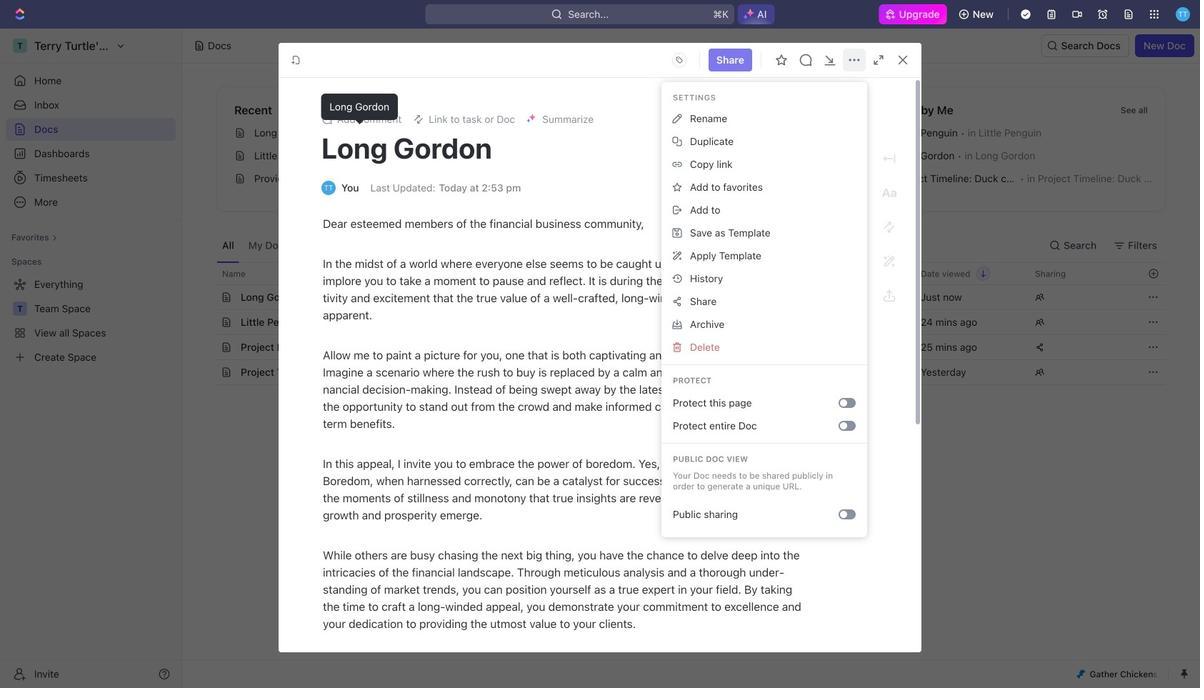 Task type: vqa. For each thing, say whether or not it's contained in the screenshot.
drumstick bite icon
yes



Task type: locate. For each thing, give the bounding box(es) containing it.
tab list
[[217, 229, 571, 262]]

row
[[201, 262, 1166, 285], [201, 284, 1166, 310], [201, 309, 1166, 335], [201, 334, 1166, 360], [201, 359, 1166, 385]]

tree inside sidebar navigation
[[6, 273, 176, 369]]

cell
[[201, 285, 217, 309], [798, 285, 912, 309], [201, 310, 217, 334], [798, 310, 912, 334], [201, 335, 217, 359], [798, 335, 912, 359], [201, 360, 217, 384], [798, 360, 912, 384]]

table
[[201, 262, 1166, 385]]

column header
[[201, 262, 217, 285]]

4 row from the top
[[201, 334, 1166, 360]]

tree
[[6, 273, 176, 369]]



Task type: describe. For each thing, give the bounding box(es) containing it.
drumstick bite image
[[1077, 670, 1086, 678]]

3 row from the top
[[201, 309, 1166, 335]]

2 row from the top
[[201, 284, 1166, 310]]

1 row from the top
[[201, 262, 1166, 285]]

sidebar navigation
[[0, 29, 182, 688]]

5 row from the top
[[201, 359, 1166, 385]]



